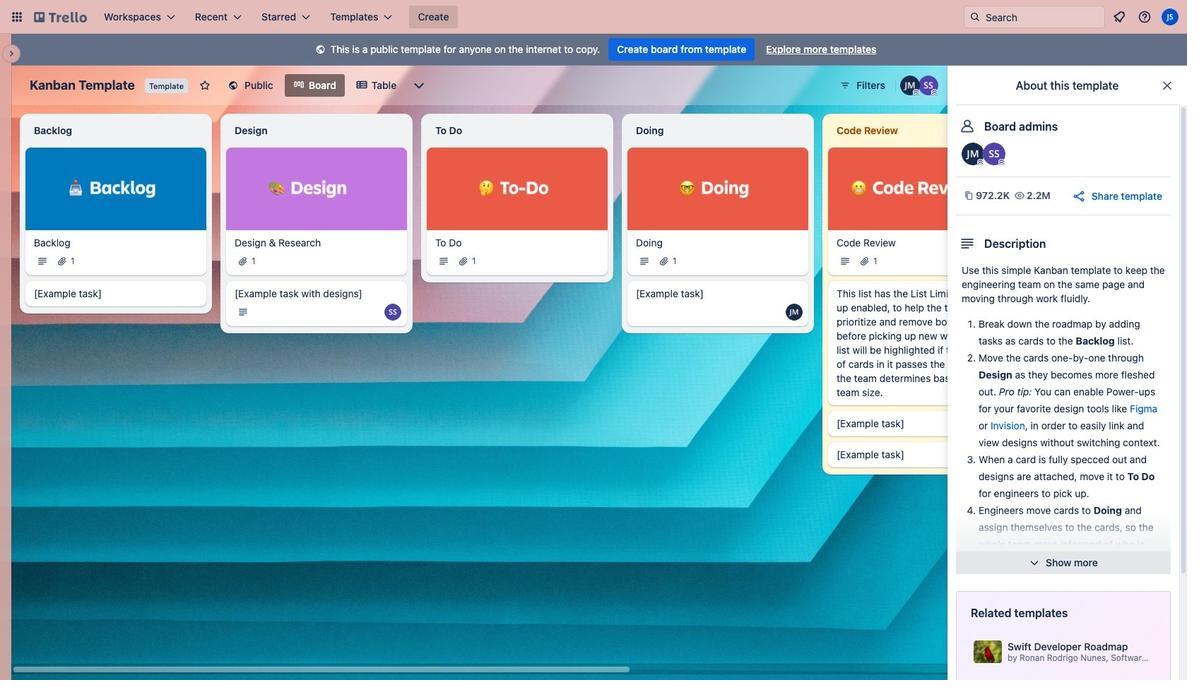 Task type: describe. For each thing, give the bounding box(es) containing it.
Search field
[[982, 6, 1105, 28]]

0 notifications image
[[1112, 8, 1129, 25]]

primary element
[[0, 0, 1188, 34]]

stu smith (stusmith18) image
[[919, 76, 939, 95]]

1 horizontal spatial stu smith (stusmith18) image
[[984, 143, 1006, 165]]

1 vertical spatial stu smith (stusmith18) image
[[385, 304, 402, 321]]

star or unstar board image
[[199, 80, 211, 91]]

0 horizontal spatial this member is an admin of this board. image
[[932, 89, 938, 95]]

search image
[[970, 11, 982, 23]]

customize views image
[[412, 78, 427, 93]]

jacob simon (jacobsimon16) image
[[1163, 8, 1180, 25]]



Task type: vqa. For each thing, say whether or not it's contained in the screenshot.
the middle "list"
no



Task type: locate. For each thing, give the bounding box(es) containing it.
0 horizontal spatial jenny (jennymarshall15) image
[[786, 304, 803, 321]]

0 vertical spatial this member is an admin of this board. image
[[914, 89, 920, 95]]

0 vertical spatial this member is an admin of this board. image
[[932, 89, 938, 95]]

back to home image
[[34, 6, 87, 28]]

stu smith (stusmith18) image
[[984, 143, 1006, 165], [385, 304, 402, 321]]

0 vertical spatial stu smith (stusmith18) image
[[984, 143, 1006, 165]]

None text field
[[226, 120, 407, 142], [427, 120, 608, 142], [628, 120, 809, 142], [226, 120, 407, 142], [427, 120, 608, 142], [628, 120, 809, 142]]

this member is an admin of this board. image for the right stu smith (stusmith18) icon
[[999, 159, 1006, 165]]

open information menu image
[[1138, 10, 1153, 24]]

this member is an admin of this board. image
[[914, 89, 920, 95], [999, 159, 1006, 165]]

0 horizontal spatial this member is an admin of this board. image
[[914, 89, 920, 95]]

None text field
[[25, 120, 206, 142], [829, 120, 980, 142], [25, 120, 206, 142], [829, 120, 980, 142]]

1 vertical spatial this member is an admin of this board. image
[[978, 159, 984, 165]]

this member is an admin of this board. image
[[932, 89, 938, 95], [978, 159, 984, 165]]

1 vertical spatial jenny (jennymarshall15) image
[[786, 304, 803, 321]]

jenny (jennymarshall15) image
[[901, 76, 921, 95]]

sm image
[[314, 43, 328, 57]]

1 horizontal spatial this member is an admin of this board. image
[[978, 159, 984, 165]]

this member is an admin of this board. image for jenny (jennymarshall15) icon at the top right of page
[[914, 89, 920, 95]]

0 vertical spatial jenny (jennymarshall15) image
[[962, 143, 985, 165]]

Board name text field
[[23, 74, 142, 97]]

jenny (jennymarshall15) image
[[962, 143, 985, 165], [786, 304, 803, 321]]

0 horizontal spatial stu smith (stusmith18) image
[[385, 304, 402, 321]]

1 horizontal spatial this member is an admin of this board. image
[[999, 159, 1006, 165]]

1 vertical spatial this member is an admin of this board. image
[[999, 159, 1006, 165]]

1 horizontal spatial jenny (jennymarshall15) image
[[962, 143, 985, 165]]



